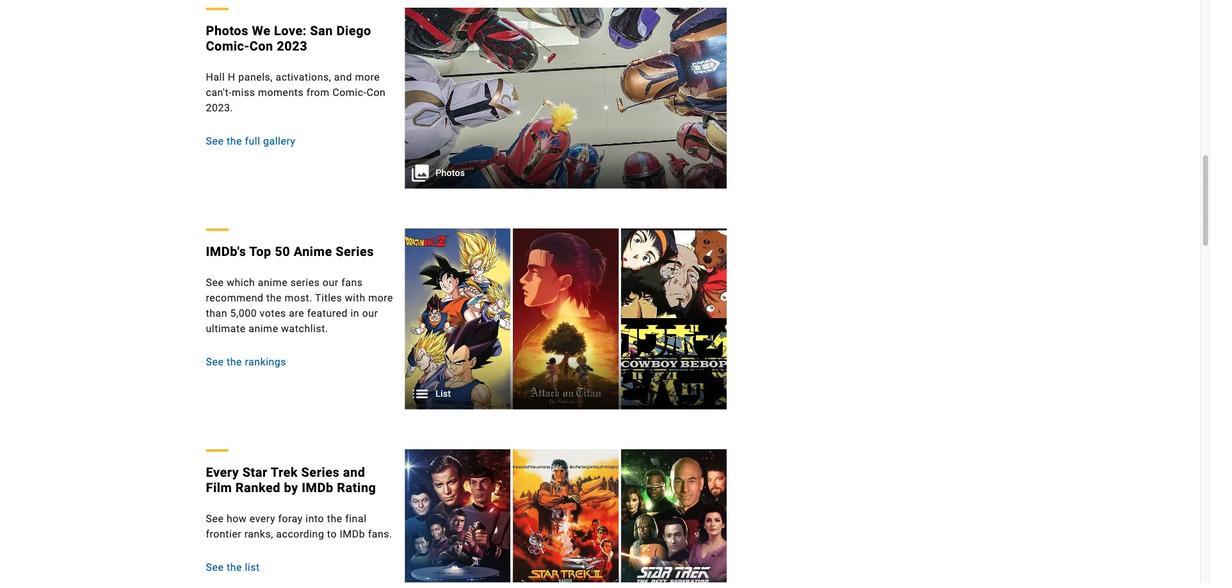 Task type: locate. For each thing, give the bounding box(es) containing it.
more down the diego at left top
[[355, 71, 380, 83]]

1 horizontal spatial our
[[362, 308, 378, 320]]

1 vertical spatial and
[[343, 466, 366, 481]]

titles
[[315, 292, 342, 304]]

imdb
[[302, 481, 334, 496], [340, 529, 365, 541]]

con inside hall h panels, activations, and more can't-miss moments from comic-con 2023.
[[367, 87, 386, 99]]

see the rankings
[[206, 356, 286, 368]]

anime
[[258, 277, 288, 289], [249, 323, 278, 335]]

the left list
[[227, 562, 242, 574]]

0 vertical spatial con
[[250, 39, 273, 54]]

production art image
[[405, 8, 727, 189], [405, 450, 727, 584]]

0 vertical spatial production art image
[[405, 8, 727, 189]]

panels,
[[238, 71, 273, 83]]

see the rankings button
[[206, 355, 395, 370]]

every star trek series and film ranked by imdb rating
[[206, 466, 376, 496]]

see down ultimate
[[206, 356, 224, 368]]

1 vertical spatial series
[[301, 466, 340, 481]]

see down the frontier
[[206, 562, 224, 574]]

1 horizontal spatial con
[[367, 87, 386, 99]]

from
[[307, 87, 330, 99]]

see the list button
[[206, 560, 395, 576]]

1 vertical spatial production art image
[[405, 450, 727, 584]]

0 vertical spatial photos
[[206, 23, 249, 38]]

top
[[249, 244, 271, 260]]

0 vertical spatial more
[[355, 71, 380, 83]]

fans.
[[368, 529, 393, 541]]

photos inside photos we love: san diego comic-con 2023
[[206, 23, 249, 38]]

list group
[[405, 229, 727, 410]]

see for photos we love: san diego comic-con 2023
[[206, 135, 224, 147]]

0 vertical spatial comic-
[[206, 39, 250, 54]]

series up fans
[[336, 244, 374, 260]]

the inside the see which anime series our fans recommend the most. titles with more than 5,000 votes are featured in our ultimate anime watchlist.
[[267, 292, 282, 304]]

0 vertical spatial and
[[334, 71, 352, 83]]

photos for photos
[[436, 168, 465, 179]]

more right 'with'
[[369, 292, 393, 304]]

see for imdb's top 50 anime series
[[206, 356, 224, 368]]

0 horizontal spatial photos
[[206, 23, 249, 38]]

the inside see how every foray into the final frontier ranks, according to imdb fans.
[[327, 513, 343, 525]]

1 see from the top
[[206, 135, 224, 147]]

more
[[355, 71, 380, 83], [369, 292, 393, 304]]

in
[[351, 308, 360, 320]]

0 horizontal spatial our
[[323, 277, 339, 289]]

2 see from the top
[[206, 277, 224, 289]]

1 vertical spatial our
[[362, 308, 378, 320]]

5 see from the top
[[206, 562, 224, 574]]

see up the frontier
[[206, 513, 224, 525]]

see down 2023.
[[206, 135, 224, 147]]

see up recommend
[[206, 277, 224, 289]]

5,000
[[230, 308, 257, 320]]

film
[[206, 481, 232, 496]]

0 horizontal spatial comic-
[[206, 39, 250, 54]]

series
[[336, 244, 374, 260], [301, 466, 340, 481]]

see how every foray into the final frontier ranks, according to imdb fans.
[[206, 513, 393, 541]]

and inside every star trek series and film ranked by imdb rating
[[343, 466, 366, 481]]

imdb down final
[[340, 529, 365, 541]]

the up the votes
[[267, 292, 282, 304]]

series
[[291, 277, 320, 289]]

1 horizontal spatial photos
[[436, 168, 465, 179]]

photos inside photos link
[[436, 168, 465, 179]]

and up rating at the bottom of the page
[[343, 466, 366, 481]]

list
[[245, 562, 260, 574]]

imdb right 'by'
[[302, 481, 334, 496]]

0 vertical spatial series
[[336, 244, 374, 260]]

list
[[436, 389, 451, 400]]

ultimate
[[206, 323, 246, 335]]

anime
[[294, 244, 332, 260]]

into
[[306, 513, 324, 525]]

see
[[206, 135, 224, 147], [206, 277, 224, 289], [206, 356, 224, 368], [206, 513, 224, 525], [206, 562, 224, 574]]

2 production art image from the top
[[405, 450, 727, 584]]

our up titles
[[323, 277, 339, 289]]

con
[[250, 39, 273, 54], [367, 87, 386, 99]]

every
[[206, 466, 239, 481]]

1 production art image from the top
[[405, 8, 727, 189]]

1 vertical spatial more
[[369, 292, 393, 304]]

see inside see the list button
[[206, 562, 224, 574]]

recommend
[[206, 292, 264, 304]]

production art image for photos we love: san diego comic-con 2023
[[405, 8, 727, 189]]

love:
[[274, 23, 307, 38]]

final
[[345, 513, 367, 525]]

3 see from the top
[[206, 356, 224, 368]]

see inside "see the rankings" button
[[206, 356, 224, 368]]

1 horizontal spatial comic-
[[333, 87, 367, 99]]

anime down the votes
[[249, 323, 278, 335]]

the left full
[[227, 135, 242, 147]]

0 horizontal spatial con
[[250, 39, 273, 54]]

0 vertical spatial imdb
[[302, 481, 334, 496]]

list link
[[405, 229, 727, 410]]

comic- inside photos we love: san diego comic-con 2023
[[206, 39, 250, 54]]

and right activations,
[[334, 71, 352, 83]]

and
[[334, 71, 352, 83], [343, 466, 366, 481]]

and inside hall h panels, activations, and more can't-miss moments from comic-con 2023.
[[334, 71, 352, 83]]

see the full gallery
[[206, 135, 296, 147]]

0 vertical spatial anime
[[258, 277, 288, 289]]

group
[[405, 450, 727, 584]]

our
[[323, 277, 339, 289], [362, 308, 378, 320]]

see inside see the full gallery "button"
[[206, 135, 224, 147]]

1 vertical spatial anime
[[249, 323, 278, 335]]

the for top
[[227, 356, 242, 368]]

0 horizontal spatial imdb
[[302, 481, 334, 496]]

comic- right from
[[333, 87, 367, 99]]

see for every star trek series and film ranked by imdb rating
[[206, 562, 224, 574]]

the for star
[[227, 562, 242, 574]]

1 vertical spatial imdb
[[340, 529, 365, 541]]

anime up most.
[[258, 277, 288, 289]]

comic-
[[206, 39, 250, 54], [333, 87, 367, 99]]

4 see from the top
[[206, 513, 224, 525]]

1 horizontal spatial imdb
[[340, 529, 365, 541]]

our right in
[[362, 308, 378, 320]]

1 vertical spatial con
[[367, 87, 386, 99]]

series right the trek in the bottom left of the page
[[301, 466, 340, 481]]

con down we
[[250, 39, 273, 54]]

the
[[227, 135, 242, 147], [267, 292, 282, 304], [227, 356, 242, 368], [327, 513, 343, 525], [227, 562, 242, 574]]

star
[[243, 466, 268, 481]]

photos
[[206, 23, 249, 38], [436, 168, 465, 179]]

the up to
[[327, 513, 343, 525]]

the inside "button"
[[227, 135, 242, 147]]

comic- up h
[[206, 39, 250, 54]]

hall h panels, activations, and more can't-miss moments from comic-con 2023.
[[206, 71, 386, 114]]

to
[[327, 529, 337, 541]]

the left rankings
[[227, 356, 242, 368]]

see inside the see which anime series our fans recommend the most. titles with more than 5,000 votes are featured in our ultimate anime watchlist.
[[206, 277, 224, 289]]

1 vertical spatial comic-
[[333, 87, 367, 99]]

con right from
[[367, 87, 386, 99]]

than
[[206, 308, 227, 320]]

2023.
[[206, 102, 233, 114]]

1 vertical spatial photos
[[436, 168, 465, 179]]

most.
[[285, 292, 313, 304]]



Task type: describe. For each thing, give the bounding box(es) containing it.
by
[[284, 481, 298, 496]]

see the list
[[206, 562, 260, 574]]

more inside hall h panels, activations, and more can't-miss moments from comic-con 2023.
[[355, 71, 380, 83]]

san
[[310, 23, 333, 38]]

foray
[[278, 513, 303, 525]]

more inside the see which anime series our fans recommend the most. titles with more than 5,000 votes are featured in our ultimate anime watchlist.
[[369, 292, 393, 304]]

photos we love: san diego comic-con 2023
[[206, 23, 372, 54]]

production art image for every star trek series and film ranked by imdb rating
[[405, 450, 727, 584]]

imdb inside see how every foray into the final frontier ranks, according to imdb fans.
[[340, 529, 365, 541]]

trek
[[271, 466, 298, 481]]

the for we
[[227, 135, 242, 147]]

full
[[245, 135, 260, 147]]

50
[[275, 244, 290, 260]]

h
[[228, 71, 236, 83]]

ranked
[[236, 481, 281, 496]]

ranks,
[[245, 529, 273, 541]]

diego
[[337, 23, 372, 38]]

imdb's top 50 anime series
[[206, 244, 374, 260]]

we
[[252, 23, 271, 38]]

imdb inside every star trek series and film ranked by imdb rating
[[302, 481, 334, 496]]

photos group
[[405, 8, 727, 189]]

gallery
[[263, 135, 296, 147]]

according
[[276, 529, 324, 541]]

votes
[[260, 308, 286, 320]]

are
[[289, 308, 304, 320]]

series inside every star trek series and film ranked by imdb rating
[[301, 466, 340, 481]]

with
[[345, 292, 366, 304]]

rating
[[337, 481, 376, 496]]

2023
[[277, 39, 308, 54]]

miss
[[232, 87, 255, 99]]

comic- inside hall h panels, activations, and more can't-miss moments from comic-con 2023.
[[333, 87, 367, 99]]

can't-
[[206, 87, 232, 99]]

hall
[[206, 71, 225, 83]]

frontier
[[206, 529, 242, 541]]

how
[[227, 513, 247, 525]]

0 vertical spatial our
[[323, 277, 339, 289]]

see inside see how every foray into the final frontier ranks, according to imdb fans.
[[206, 513, 224, 525]]

see which anime series our fans recommend the most. titles with more than 5,000 votes are featured in our ultimate anime watchlist.
[[206, 277, 393, 335]]

and for activations,
[[334, 71, 352, 83]]

see the full gallery button
[[206, 134, 395, 149]]

featured
[[307, 308, 348, 320]]

watchlist.
[[281, 323, 328, 335]]

photos link
[[405, 8, 727, 189]]

con inside photos we love: san diego comic-con 2023
[[250, 39, 273, 54]]

rankings
[[245, 356, 286, 368]]

moments
[[258, 87, 304, 99]]

fans
[[342, 277, 363, 289]]

which
[[227, 277, 255, 289]]

and for series
[[343, 466, 366, 481]]

imdb's
[[206, 244, 246, 260]]

poster image
[[405, 229, 727, 410]]

activations,
[[276, 71, 331, 83]]

photos for photos we love: san diego comic-con 2023
[[206, 23, 249, 38]]

every
[[250, 513, 275, 525]]



Task type: vqa. For each thing, say whether or not it's contained in the screenshot.
STAR
yes



